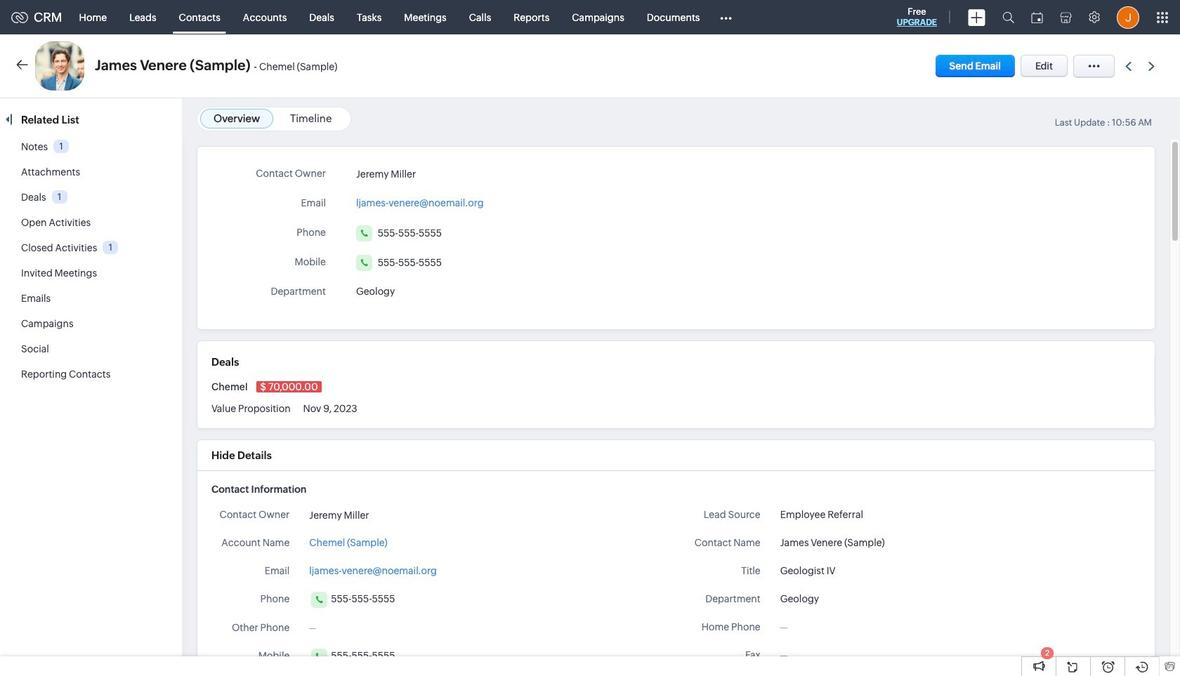 Task type: locate. For each thing, give the bounding box(es) containing it.
profile image
[[1117, 6, 1140, 28]]

search image
[[1003, 11, 1015, 23]]

next record image
[[1149, 61, 1158, 71]]

logo image
[[11, 12, 28, 23]]

create menu element
[[960, 0, 994, 34]]

create menu image
[[968, 9, 986, 26]]

previous record image
[[1126, 61, 1132, 71]]



Task type: describe. For each thing, give the bounding box(es) containing it.
profile element
[[1109, 0, 1148, 34]]

calendar image
[[1031, 12, 1043, 23]]

Other Modules field
[[711, 6, 742, 28]]

search element
[[994, 0, 1023, 34]]



Task type: vqa. For each thing, say whether or not it's contained in the screenshot.
WIZARDS
no



